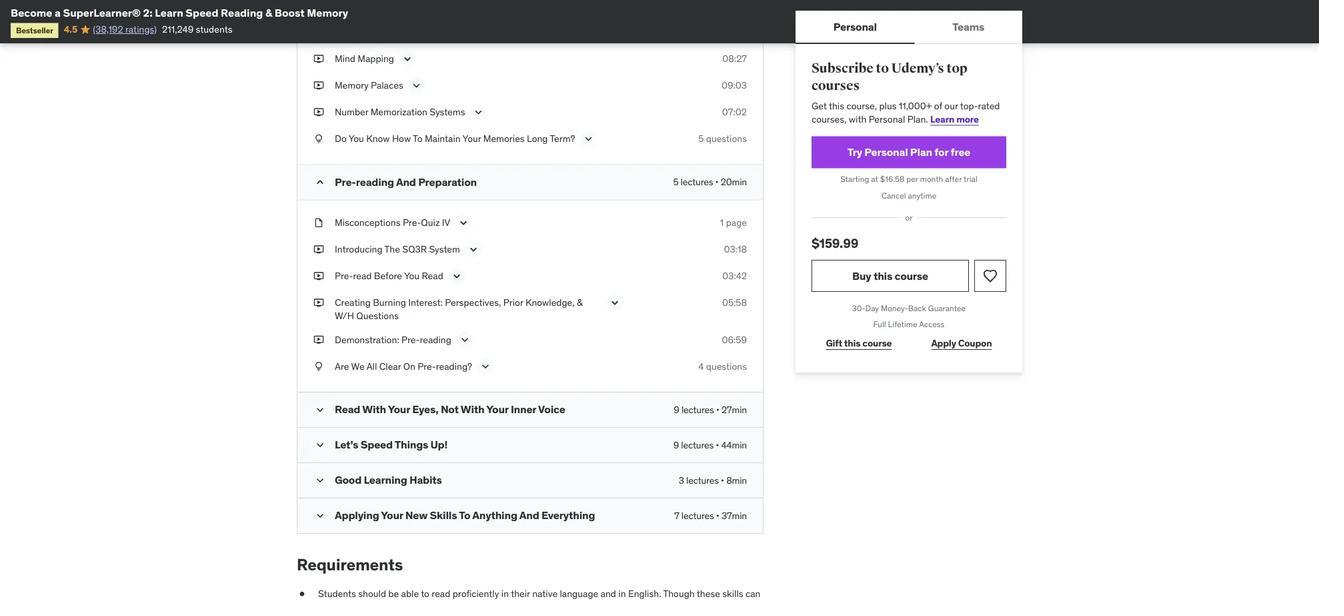 Task type: vqa. For each thing, say whether or not it's contained in the screenshot.
211,249 students
yes



Task type: describe. For each thing, give the bounding box(es) containing it.
show lecture description image for memory palaces
[[410, 79, 423, 93]]

0 vertical spatial and
[[396, 175, 416, 189]]

free
[[951, 145, 971, 159]]

palaces
[[371, 79, 403, 92]]

questions for 06:59
[[706, 361, 747, 373]]

1 with from the left
[[362, 403, 386, 417]]

your left the inner
[[487, 403, 509, 417]]

skills
[[723, 589, 744, 601]]

guarantee
[[929, 303, 966, 313]]

creating
[[335, 297, 371, 309]]

maintain
[[425, 133, 461, 145]]

read inside students should be able to read proficiently in their native language and in english. though these skills can be applied to any language, the provided materials will be in english.
[[432, 589, 451, 601]]

top-
[[961, 100, 978, 112]]

will
[[530, 602, 543, 602]]

prior
[[504, 297, 523, 309]]

xsmall image for introducing
[[314, 243, 324, 256]]

number memorization systems
[[335, 106, 465, 118]]

to for how
[[413, 133, 423, 145]]

show lecture description image for creating burning interest: perspectives, prior knowledge, & w/h questions
[[608, 297, 622, 310]]

xsmall image for memory
[[314, 79, 324, 92]]

the
[[385, 244, 400, 256]]

w/h
[[335, 310, 354, 322]]

06:59
[[722, 334, 747, 346]]

1 vertical spatial memory
[[335, 79, 369, 92]]

1 xsmall image from the top
[[314, 0, 324, 12]]

starting at $16.58 per month after trial cancel anytime
[[841, 174, 978, 201]]

08:27
[[723, 53, 747, 65]]

learning
[[364, 474, 407, 487]]

9 for read with your eyes, not with your inner voice
[[674, 404, 680, 416]]

your right maintain
[[463, 133, 481, 145]]

show lecture description image for demonstration: pre-reading
[[458, 333, 472, 347]]

quiz
[[421, 217, 440, 229]]

0 horizontal spatial &
[[265, 6, 272, 19]]

5 for 5 lectures • 20min
[[674, 176, 679, 188]]

03:42
[[723, 270, 747, 282]]

show lecture description image for mind mapping
[[401, 52, 414, 66]]

boost
[[275, 6, 305, 19]]

xsmall image for demonstration:
[[314, 333, 324, 347]]

& inside creating burning interest: perspectives, prior knowledge, & w/h questions
[[577, 297, 583, 309]]

tab list containing personal
[[796, 11, 1023, 44]]

1 horizontal spatial to
[[421, 589, 430, 601]]

proficiently
[[453, 589, 499, 601]]

1
[[720, 217, 724, 229]]

course for gift this course
[[863, 338, 892, 350]]

30-
[[853, 303, 866, 313]]

• for good learning habits
[[721, 475, 725, 487]]

become
[[11, 6, 52, 19]]

plan
[[911, 145, 933, 159]]

more
[[957, 113, 979, 125]]

coupon
[[959, 338, 992, 350]]

try personal plan for free
[[848, 145, 971, 159]]

buy this course
[[853, 269, 929, 283]]

1 horizontal spatial in
[[558, 602, 566, 602]]

small image for read
[[314, 404, 327, 417]]

show lecture description image for do you know how to maintain your memories long term?
[[582, 133, 595, 146]]

• for applying your new skills to anything and everything
[[716, 510, 720, 522]]

2 horizontal spatial in
[[619, 589, 626, 601]]

requirements
[[297, 555, 403, 575]]

9 for let's speed things up!
[[674, 439, 679, 451]]

buy this course button
[[812, 260, 969, 292]]

language,
[[392, 602, 432, 602]]

37min
[[722, 510, 747, 522]]

sq3r
[[403, 244, 427, 256]]

9 lectures • 27min
[[674, 404, 747, 416]]

of
[[935, 100, 943, 112]]

should
[[358, 589, 386, 601]]

back
[[909, 303, 927, 313]]

new
[[406, 509, 428, 523]]

this for buy
[[874, 269, 893, 283]]

language
[[560, 589, 599, 601]]

apply
[[932, 338, 957, 350]]

5 questions
[[699, 133, 747, 145]]

mind mapping
[[335, 53, 394, 65]]

personal inside 'get this course, plus 11,000+ of our top-rated courses, with personal plan.'
[[869, 113, 906, 125]]

1 vertical spatial read
[[335, 403, 360, 417]]

1 horizontal spatial be
[[389, 589, 399, 601]]

mapping
[[358, 53, 394, 65]]

introducing
[[335, 244, 383, 256]]

demonstration: pre-reading
[[335, 334, 452, 346]]

rated
[[978, 100, 1000, 112]]

1 page
[[720, 217, 747, 229]]

are we all clear on pre-reading?
[[335, 361, 472, 373]]

07:02
[[722, 106, 747, 118]]

misconceptions
[[335, 217, 401, 229]]

burning
[[373, 297, 406, 309]]

0 horizontal spatial to
[[364, 602, 372, 602]]

27min
[[722, 404, 747, 416]]

apply coupon button
[[917, 331, 1007, 357]]

to inside subscribe to udemy's top courses
[[876, 60, 889, 77]]

memories
[[484, 133, 525, 145]]

pre- up 'creating'
[[335, 270, 353, 282]]

iv
[[442, 217, 450, 229]]

3 lectures • 8min
[[679, 475, 747, 487]]

this for gift
[[845, 338, 861, 350]]

let's speed things up!
[[335, 438, 448, 452]]

money-
[[881, 303, 909, 313]]

our
[[945, 100, 959, 112]]

to for skills
[[459, 509, 471, 523]]

20min
[[721, 176, 747, 188]]

lectures for let's speed things up!
[[681, 439, 714, 451]]

read with your eyes, not with your inner voice
[[335, 403, 566, 417]]

number
[[335, 106, 369, 118]]

applying
[[335, 509, 379, 523]]

gift
[[826, 338, 843, 350]]

0 vertical spatial you
[[349, 133, 364, 145]]

small image
[[314, 474, 327, 488]]

0 vertical spatial english.
[[628, 589, 662, 601]]

1 vertical spatial english.
[[568, 602, 601, 602]]

xsmall image for misconceptions
[[314, 217, 324, 230]]

• for read with your eyes, not with your inner voice
[[716, 404, 720, 416]]

lifetime
[[888, 320, 918, 330]]

at
[[872, 174, 879, 184]]

3
[[679, 475, 684, 487]]

xsmall image for mind
[[314, 52, 324, 66]]

0 horizontal spatial in
[[502, 589, 509, 601]]

0 vertical spatial read
[[422, 270, 444, 282]]

eyes,
[[413, 403, 439, 417]]

(38,192 ratings)
[[93, 23, 157, 35]]

lectures for applying your new skills to anything and everything
[[682, 510, 714, 522]]

show lecture description image for pre-read before you read
[[450, 270, 464, 283]]

small image for let's
[[314, 439, 327, 452]]

1 vertical spatial and
[[520, 509, 540, 523]]

$159.99
[[812, 235, 859, 251]]

2 horizontal spatial be
[[546, 602, 556, 602]]

everything
[[542, 509, 595, 523]]

plan.
[[908, 113, 928, 125]]

pre- right on
[[418, 361, 436, 373]]

4
[[699, 361, 704, 373]]

anytime
[[908, 191, 937, 201]]

misconceptions pre-quiz iv
[[335, 217, 450, 229]]

0 vertical spatial reading
[[356, 175, 394, 189]]

2 with from the left
[[461, 403, 485, 417]]

students
[[196, 23, 233, 35]]

how
[[392, 133, 411, 145]]

7
[[675, 510, 680, 522]]

though
[[663, 589, 695, 601]]

personal button
[[796, 11, 915, 43]]



Task type: locate. For each thing, give the bounding box(es) containing it.
to
[[413, 133, 423, 145], [459, 509, 471, 523]]

0 vertical spatial questions
[[706, 133, 747, 145]]

with right not
[[461, 403, 485, 417]]

3 xsmall image from the top
[[314, 360, 324, 373]]

show lecture description image right mapping
[[401, 52, 414, 66]]

become a superlearner® 2: learn speed reading & boost memory
[[11, 6, 348, 19]]

reading up misconceptions
[[356, 175, 394, 189]]

1 horizontal spatial and
[[520, 509, 540, 523]]

• left the 8min
[[721, 475, 725, 487]]

subscribe to udemy's top courses
[[812, 60, 968, 94]]

course up "back"
[[895, 269, 929, 283]]

native
[[533, 589, 558, 601]]

• left 44min
[[716, 439, 719, 451]]

xsmall image
[[314, 79, 324, 92], [314, 106, 324, 119], [314, 133, 324, 146], [314, 217, 324, 230], [314, 243, 324, 256], [314, 270, 324, 283], [314, 297, 324, 310], [314, 333, 324, 347], [297, 588, 308, 601]]

1 horizontal spatial reading
[[420, 334, 452, 346]]

2 vertical spatial to
[[364, 602, 372, 602]]

lectures for read with your eyes, not with your inner voice
[[682, 404, 714, 416]]

knowledge,
[[526, 297, 575, 309]]

lectures
[[681, 176, 714, 188], [682, 404, 714, 416], [681, 439, 714, 451], [687, 475, 719, 487], [682, 510, 714, 522]]

try
[[848, 145, 863, 159]]

1 horizontal spatial english.
[[628, 589, 662, 601]]

this inside 'button'
[[874, 269, 893, 283]]

1 vertical spatial reading
[[420, 334, 452, 346]]

1 vertical spatial questions
[[706, 361, 747, 373]]

read up the interest:
[[422, 270, 444, 282]]

course inside 'button'
[[895, 269, 929, 283]]

9 up 9 lectures • 44min
[[674, 404, 680, 416]]

personal up the $16.58
[[865, 145, 908, 159]]

before
[[374, 270, 402, 282]]

show lecture description image
[[401, 52, 414, 66], [472, 106, 485, 119], [457, 217, 470, 230], [467, 243, 480, 257], [608, 297, 622, 310], [479, 360, 492, 374]]

any
[[375, 602, 389, 602]]

1 vertical spatial learn
[[931, 113, 955, 125]]

9
[[674, 404, 680, 416], [674, 439, 679, 451]]

personal inside button
[[834, 20, 877, 33]]

applying your new skills to anything and everything
[[335, 509, 595, 523]]

your left new
[[381, 509, 403, 523]]

small image for applying
[[314, 510, 327, 523]]

1 horizontal spatial speed
[[361, 438, 393, 452]]

2 horizontal spatial to
[[876, 60, 889, 77]]

xsmall image
[[314, 0, 324, 12], [314, 52, 324, 66], [314, 360, 324, 373]]

a
[[55, 6, 61, 19]]

memory palaces
[[335, 79, 403, 92]]

pre-reading and preparation
[[335, 175, 477, 189]]

memory up number
[[335, 79, 369, 92]]

to right able
[[421, 589, 430, 601]]

be
[[389, 589, 399, 601], [318, 602, 329, 602], [546, 602, 556, 602]]

be down native
[[546, 602, 556, 602]]

lectures for good learning habits
[[687, 475, 719, 487]]

2 xsmall image from the top
[[314, 52, 324, 66]]

after
[[946, 174, 962, 184]]

able
[[401, 589, 419, 601]]

211,249 students
[[162, 23, 233, 35]]

5 for 5 questions
[[699, 133, 704, 145]]

memory right boost
[[307, 6, 348, 19]]

0 horizontal spatial 5
[[674, 176, 679, 188]]

1 vertical spatial xsmall image
[[314, 52, 324, 66]]

subscribe
[[812, 60, 874, 77]]

1 vertical spatial to
[[459, 509, 471, 523]]

0 horizontal spatial english.
[[568, 602, 601, 602]]

access
[[920, 320, 945, 330]]

1 horizontal spatial you
[[404, 270, 420, 282]]

show lecture description image right iv
[[457, 217, 470, 230]]

questions for 07:02
[[706, 133, 747, 145]]

reading
[[356, 175, 394, 189], [420, 334, 452, 346]]

are
[[335, 361, 349, 373]]

0 vertical spatial speed
[[186, 6, 219, 19]]

0 vertical spatial read
[[353, 270, 372, 282]]

44min
[[722, 439, 747, 451]]

or
[[906, 213, 913, 223]]

creating burning interest: perspectives, prior knowledge, & w/h questions
[[335, 297, 583, 322]]

1 horizontal spatial 5
[[699, 133, 704, 145]]

0 horizontal spatial course
[[863, 338, 892, 350]]

you right do on the left top of the page
[[349, 133, 364, 145]]

personal
[[834, 20, 877, 33], [869, 113, 906, 125], [865, 145, 908, 159]]

0 vertical spatial to
[[876, 60, 889, 77]]

this for get
[[829, 100, 845, 112]]

0 vertical spatial learn
[[155, 6, 183, 19]]

7 lectures • 37min
[[675, 510, 747, 522]]

show lecture description image for number memorization systems
[[472, 106, 485, 119]]

lectures for pre-reading and preparation
[[681, 176, 714, 188]]

speed up 211,249 students
[[186, 6, 219, 19]]

this up courses,
[[829, 100, 845, 112]]

0 vertical spatial memory
[[307, 6, 348, 19]]

top
[[947, 60, 968, 77]]

all
[[367, 361, 377, 373]]

lectures right 7
[[682, 510, 714, 522]]

bestseller
[[16, 25, 53, 35]]

• left 37min
[[716, 510, 720, 522]]

small image
[[314, 176, 327, 189], [314, 404, 327, 417], [314, 439, 327, 452], [314, 510, 327, 523]]

lectures left 44min
[[681, 439, 714, 451]]

2 vertical spatial personal
[[865, 145, 908, 159]]

1 vertical spatial read
[[432, 589, 451, 601]]

1 horizontal spatial course
[[895, 269, 929, 283]]

1 horizontal spatial learn
[[931, 113, 955, 125]]

this right buy
[[874, 269, 893, 283]]

be up any
[[389, 589, 399, 601]]

4 questions
[[699, 361, 747, 373]]

2 small image from the top
[[314, 404, 327, 417]]

on
[[404, 361, 416, 373]]

questions right 4
[[706, 361, 747, 373]]

this
[[829, 100, 845, 112], [874, 269, 893, 283], [845, 338, 861, 350]]

xsmall image for do
[[314, 133, 324, 146]]

0 horizontal spatial reading
[[356, 175, 394, 189]]

in down language
[[558, 602, 566, 602]]

term?
[[550, 133, 575, 145]]

1 vertical spatial speed
[[361, 438, 393, 452]]

0 horizontal spatial to
[[413, 133, 423, 145]]

with up let's speed things up!
[[362, 403, 386, 417]]

english. left though
[[628, 589, 662, 601]]

2 vertical spatial xsmall image
[[314, 360, 324, 373]]

& right knowledge, at the left of page
[[577, 297, 583, 309]]

superlearner®
[[63, 6, 141, 19]]

students
[[318, 589, 356, 601]]

1 vertical spatial to
[[421, 589, 430, 601]]

0 horizontal spatial you
[[349, 133, 364, 145]]

gift this course link
[[812, 331, 907, 357]]

gift this course
[[826, 338, 892, 350]]

reading?
[[436, 361, 472, 373]]

get
[[812, 100, 827, 112]]

1 vertical spatial 5
[[674, 176, 679, 188]]

4.5
[[64, 23, 77, 35]]

provided
[[450, 602, 487, 602]]

show lecture description image for introducing the sq3r system
[[467, 243, 480, 257]]

materials
[[489, 602, 528, 602]]

1 small image from the top
[[314, 176, 327, 189]]

lectures right 3
[[687, 475, 719, 487]]

personal up the subscribe
[[834, 20, 877, 33]]

1 horizontal spatial with
[[461, 403, 485, 417]]

personal down plus
[[869, 113, 906, 125]]

4 small image from the top
[[314, 510, 327, 523]]

tab list
[[796, 11, 1023, 44]]

• left 27min
[[716, 404, 720, 416]]

apply coupon
[[932, 338, 992, 350]]

xsmall image right boost
[[314, 0, 324, 12]]

wishlist image
[[983, 268, 999, 284]]

xsmall image for are
[[314, 360, 324, 373]]

show lecture description image right system
[[467, 243, 480, 257]]

for
[[935, 145, 949, 159]]

long
[[527, 133, 548, 145]]

0 vertical spatial &
[[265, 6, 272, 19]]

read up let's
[[335, 403, 360, 417]]

xsmall image for number
[[314, 106, 324, 119]]

30-day money-back guarantee full lifetime access
[[853, 303, 966, 330]]

this inside 'get this course, plus 11,000+ of our top-rated courses, with personal plan.'
[[829, 100, 845, 112]]

• left the 20min
[[716, 176, 719, 188]]

in
[[502, 589, 509, 601], [619, 589, 626, 601], [558, 602, 566, 602]]

speed right let's
[[361, 438, 393, 452]]

0 horizontal spatial with
[[362, 403, 386, 417]]

try personal plan for free link
[[812, 136, 1007, 168]]

read
[[353, 270, 372, 282], [432, 589, 451, 601]]

to right how
[[413, 133, 423, 145]]

do
[[335, 133, 347, 145]]

preparation
[[418, 175, 477, 189]]

in right and
[[619, 589, 626, 601]]

course for buy this course
[[895, 269, 929, 283]]

learn up "211,249"
[[155, 6, 183, 19]]

0 vertical spatial to
[[413, 133, 423, 145]]

& left boost
[[265, 6, 272, 19]]

1 questions from the top
[[706, 133, 747, 145]]

2 vertical spatial this
[[845, 338, 861, 350]]

9 up 3
[[674, 439, 679, 451]]

students should be able to read proficiently in their native language and in english. though these skills can be applied to any language, the provided materials will be in english.
[[318, 589, 761, 602]]

1 vertical spatial personal
[[869, 113, 906, 125]]

show lecture description image right "term?"
[[582, 133, 595, 146]]

course down full
[[863, 338, 892, 350]]

pre- up sq3r
[[403, 217, 421, 229]]

this right gift
[[845, 338, 861, 350]]

0 horizontal spatial and
[[396, 175, 416, 189]]

read up the
[[432, 589, 451, 601]]

xsmall image for creating
[[314, 297, 324, 310]]

questions
[[357, 310, 399, 322]]

xsmall image left mind
[[314, 52, 324, 66]]

and
[[601, 589, 616, 601]]

1 horizontal spatial &
[[577, 297, 583, 309]]

1 vertical spatial 9
[[674, 439, 679, 451]]

applied
[[331, 602, 362, 602]]

in up materials
[[502, 589, 509, 601]]

1 vertical spatial &
[[577, 297, 583, 309]]

show lecture description image down system
[[450, 270, 464, 283]]

anything
[[473, 509, 518, 523]]

you right before at the left top of the page
[[404, 270, 420, 282]]

show lecture description image up reading?
[[458, 333, 472, 347]]

to down should
[[364, 602, 372, 602]]

teams
[[953, 20, 985, 33]]

show lecture description image right systems
[[472, 106, 485, 119]]

lectures left the 20min
[[681, 176, 714, 188]]

0 vertical spatial 9
[[674, 404, 680, 416]]

to right skills
[[459, 509, 471, 523]]

0 vertical spatial course
[[895, 269, 929, 283]]

english. down language
[[568, 602, 601, 602]]

show lecture description image for are we all clear on pre-reading?
[[479, 360, 492, 374]]

1 vertical spatial this
[[874, 269, 893, 283]]

pre- up on
[[402, 334, 420, 346]]

&
[[265, 6, 272, 19], [577, 297, 583, 309]]

show lecture description image right knowledge, at the left of page
[[608, 297, 622, 310]]

xsmall image for pre-
[[314, 270, 324, 283]]

courses,
[[812, 113, 847, 125]]

5 left the 20min
[[674, 176, 679, 188]]

buy
[[853, 269, 872, 283]]

udemy's
[[892, 60, 945, 77]]

0 horizontal spatial learn
[[155, 6, 183, 19]]

0 horizontal spatial read
[[353, 270, 372, 282]]

0 vertical spatial this
[[829, 100, 845, 112]]

• for pre-reading and preparation
[[716, 176, 719, 188]]

and
[[396, 175, 416, 189], [520, 509, 540, 523]]

memorization
[[371, 106, 428, 118]]

xsmall image left are
[[314, 360, 324, 373]]

pre-
[[335, 175, 356, 189], [403, 217, 421, 229], [335, 270, 353, 282], [402, 334, 420, 346], [418, 361, 436, 373]]

can
[[746, 589, 761, 601]]

1 horizontal spatial read
[[432, 589, 451, 601]]

0 horizontal spatial be
[[318, 602, 329, 602]]

small image for pre-
[[314, 176, 327, 189]]

questions down 07:02
[[706, 133, 747, 145]]

and right "anything"
[[520, 509, 540, 523]]

show lecture description image right palaces
[[410, 79, 423, 93]]

do you know how to maintain your memories long term?
[[335, 133, 575, 145]]

to left udemy's
[[876, 60, 889, 77]]

know
[[366, 133, 390, 145]]

0 vertical spatial personal
[[834, 20, 877, 33]]

read left before at the left top of the page
[[353, 270, 372, 282]]

0 vertical spatial 5
[[699, 133, 704, 145]]

courses
[[812, 77, 860, 94]]

learn down of at the right top
[[931, 113, 955, 125]]

be down students
[[318, 602, 329, 602]]

your left eyes,
[[388, 403, 410, 417]]

5 up "5 lectures • 20min"
[[699, 133, 704, 145]]

lectures left 27min
[[682, 404, 714, 416]]

2 questions from the top
[[706, 361, 747, 373]]

show lecture description image for misconceptions pre-quiz iv
[[457, 217, 470, 230]]

0 horizontal spatial read
[[335, 403, 360, 417]]

show lecture description image
[[410, 79, 423, 93], [582, 133, 595, 146], [450, 270, 464, 283], [458, 333, 472, 347]]

3 small image from the top
[[314, 439, 327, 452]]

1 horizontal spatial to
[[459, 509, 471, 523]]

• for let's speed things up!
[[716, 439, 719, 451]]

1 vertical spatial you
[[404, 270, 420, 282]]

plus
[[880, 100, 897, 112]]

1 horizontal spatial read
[[422, 270, 444, 282]]

reading up reading?
[[420, 334, 452, 346]]

and left preparation
[[396, 175, 416, 189]]

1 vertical spatial course
[[863, 338, 892, 350]]

pre- down do on the left top of the page
[[335, 175, 356, 189]]

0 horizontal spatial speed
[[186, 6, 219, 19]]

show lecture description image right reading?
[[479, 360, 492, 374]]

0 vertical spatial xsmall image
[[314, 0, 324, 12]]



